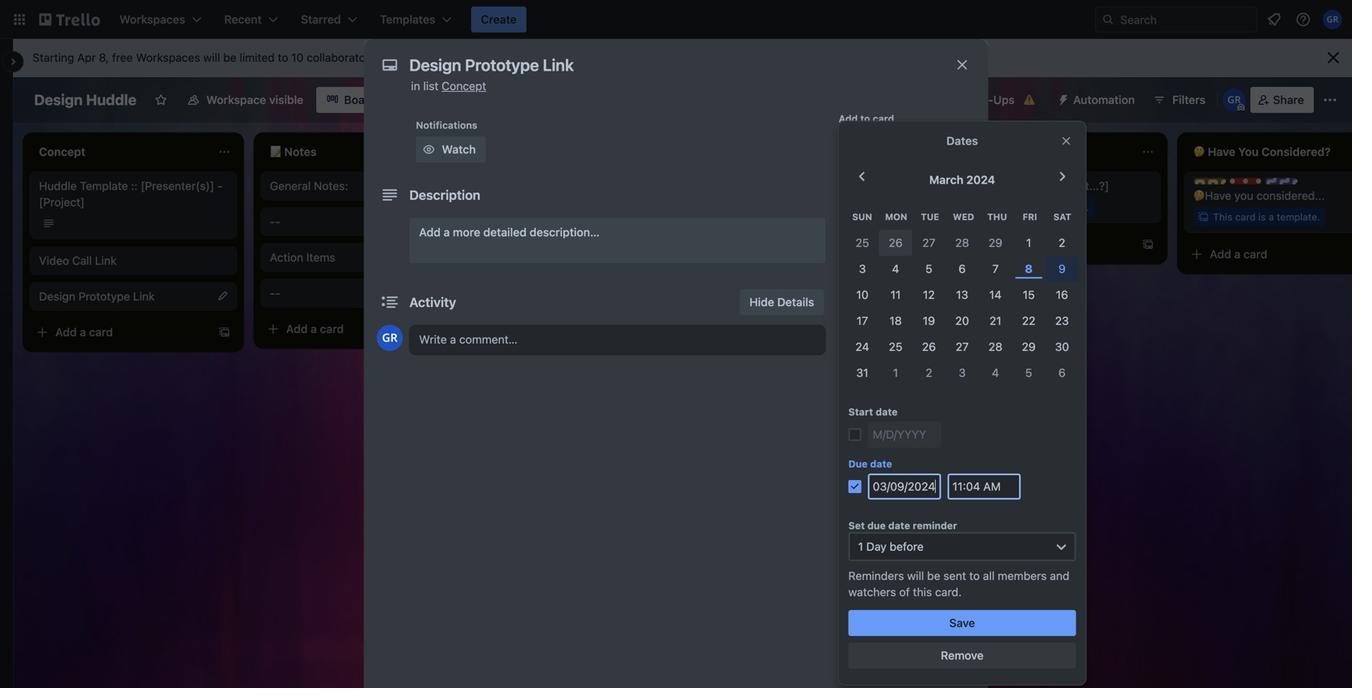 Task type: vqa. For each thing, say whether or not it's contained in the screenshot.
top Starred Icon
no



Task type: locate. For each thing, give the bounding box(es) containing it.
create
[[481, 13, 517, 26]]

4 up 11 on the top right of the page
[[892, 262, 899, 275]]

4 button down 21 button at the right top
[[979, 360, 1012, 386]]

template. down 🙋question [what about...?] link
[[1046, 202, 1089, 213]]

1 horizontal spatial 26
[[922, 340, 936, 354]]

2
[[1059, 236, 1065, 249], [926, 366, 932, 380]]

1 vertical spatial 29
[[1022, 340, 1036, 354]]

huddle template :: [presenter(s)] - [project] link
[[39, 178, 228, 211]]

2 button up 9 in the top right of the page
[[1045, 230, 1079, 256]]

29 down 22 button
[[1022, 340, 1036, 354]]

-- link down action items link
[[270, 285, 459, 302]]

1 horizontal spatial 6 button
[[1045, 360, 1079, 386]]

2 horizontal spatial power-
[[955, 93, 993, 107]]

0 vertical spatial 1
[[1026, 236, 1031, 249]]

to left the all
[[969, 569, 980, 583]]

0 horizontal spatial more
[[414, 51, 441, 64]]

add a card
[[517, 238, 575, 251], [979, 238, 1037, 251], [1210, 248, 1267, 261], [286, 322, 344, 336], [55, 326, 113, 339]]

last month image
[[852, 167, 872, 187]]

1 vertical spatial 4
[[992, 366, 999, 380]]

to
[[278, 51, 288, 64], [860, 113, 870, 124], [969, 569, 980, 583]]

this card is a template.
[[751, 202, 858, 213], [982, 202, 1089, 213], [1213, 211, 1320, 223]]

27 button down the tue
[[912, 230, 946, 256]]

will up this
[[907, 569, 924, 583]]

0 horizontal spatial be
[[223, 51, 236, 64]]

28
[[955, 236, 969, 249], [989, 340, 1002, 354]]

search image
[[1102, 13, 1115, 26]]

27
[[922, 236, 935, 249], [956, 340, 969, 354]]

0 vertical spatial link
[[95, 254, 117, 267]]

reminders
[[848, 569, 904, 583]]

4 button up 11 on the top right of the page
[[879, 256, 912, 282]]

is down [i'm
[[797, 202, 804, 213]]

create from template… image down edit card image
[[218, 326, 231, 339]]

0 vertical spatial 3 button
[[846, 256, 879, 282]]

be up this
[[927, 569, 940, 583]]

29 button down 22
[[1012, 334, 1045, 360]]

checklist button
[[839, 195, 975, 221]]

0 vertical spatial design
[[34, 91, 83, 109]]

this down 👎negative
[[751, 202, 771, 213]]

this down the 🤔have
[[1213, 211, 1232, 223]]

sm image right "not"
[[844, 167, 860, 184]]

template. down considered... at the top of the page
[[1277, 211, 1320, 223]]

1 left day
[[858, 540, 863, 554]]

design inside text field
[[34, 91, 83, 109]]

25 down 'sun'
[[856, 236, 869, 249]]

28 for the bottom 28 button
[[989, 340, 1002, 354]]

labels
[[865, 169, 900, 182]]

huddle down 8,
[[86, 91, 136, 109]]

1 vertical spatial power-ups
[[839, 373, 892, 385]]

23 button
[[1045, 308, 1079, 334]]

is down 🙋question [what about...?]
[[1027, 202, 1035, 213]]

-- up action in the top left of the page
[[270, 215, 280, 228]]

0 vertical spatial power-ups
[[955, 93, 1015, 107]]

0 horizontal spatial create from template… image
[[911, 238, 924, 251]]

10 up 17
[[856, 288, 868, 301]]

-- link down general notes: "link"
[[270, 214, 459, 230]]

color: red, title: none image
[[1229, 178, 1262, 185]]

sm image inside make template link
[[844, 624, 860, 641]]

show menu image
[[1322, 92, 1338, 108]]

sm image left watch
[[421, 141, 437, 158]]

0 horizontal spatial 6 button
[[946, 256, 979, 282]]

0 notifications image
[[1264, 10, 1284, 29]]

1 horizontal spatial 3
[[959, 366, 966, 380]]

1 vertical spatial 5
[[1025, 366, 1032, 380]]

26 button
[[879, 230, 912, 256], [912, 334, 946, 360]]

27 button down 20
[[946, 334, 979, 360]]

a down the 🤔have you considered... link
[[1269, 211, 1274, 223]]

concept link
[[442, 79, 486, 93]]

0 horizontal spatial automation
[[839, 471, 894, 482]]

0 horizontal spatial is
[[797, 202, 804, 213]]

greg robinson (gregrobinson96) image
[[1323, 10, 1342, 29], [1223, 89, 1245, 111], [377, 325, 403, 351]]

0 vertical spatial date
[[876, 406, 898, 418]]

0 vertical spatial 1 button
[[1012, 230, 1045, 256]]

sm image up 17
[[844, 298, 860, 314]]

sm image left archive
[[844, 664, 860, 680]]

2 horizontal spatial greg robinson (gregrobinson96) image
[[1323, 10, 1342, 29]]

Add time text field
[[948, 474, 1021, 500]]

date up before
[[888, 520, 910, 532]]

0 vertical spatial more
[[414, 51, 441, 64]]

1 horizontal spatial will
[[907, 569, 924, 583]]

starting apr 8, free workspaces will be limited to 10 collaborators. learn more about collaborator limits
[[33, 51, 571, 64]]

sm image left copy
[[844, 592, 860, 608]]

0 vertical spatial to
[[278, 51, 288, 64]]

15 button
[[1012, 282, 1045, 308]]

custom fields
[[865, 331, 941, 345]]

0 horizontal spatial 10
[[291, 51, 304, 64]]

5 button up 12
[[912, 256, 946, 282]]

0 vertical spatial will
[[203, 51, 220, 64]]

1 vertical spatial 26 button
[[912, 334, 946, 360]]

2 vertical spatial greg robinson (gregrobinson96) image
[[377, 325, 403, 351]]

5 for 5 button to the right
[[1025, 366, 1032, 380]]

2 button down fields
[[912, 360, 946, 386]]

21 button
[[979, 308, 1012, 334]]

6 button down 30
[[1045, 360, 1079, 386]]

27 down the tue
[[922, 236, 935, 249]]

1 horizontal spatial 27
[[956, 340, 969, 354]]

automation left filters button
[[1073, 93, 1135, 107]]

25 button down 'sun'
[[846, 230, 879, 256]]

1 vertical spatial --
[[270, 287, 280, 300]]

5 button down 22 button
[[1012, 360, 1045, 386]]

0 horizontal spatial 29
[[989, 236, 1002, 249]]

1 vertical spatial 6
[[1058, 366, 1066, 380]]

6 down 30 button on the right
[[1058, 366, 1066, 380]]

5 down 22 button
[[1025, 366, 1032, 380]]

14 button
[[979, 282, 1012, 308]]

5 for the leftmost 5 button
[[925, 262, 932, 275]]

🤔have you considered...
[[1194, 189, 1325, 202]]

5 up 12
[[925, 262, 932, 275]]

will right workspaces
[[203, 51, 220, 64]]

automation
[[1073, 93, 1135, 107], [839, 471, 894, 482]]

26 button down 19
[[912, 334, 946, 360]]

0 vertical spatial 5 button
[[912, 256, 946, 282]]

1 create from template… image from the left
[[911, 238, 924, 251]]

1 -- link from the top
[[270, 214, 459, 230]]

create from template… image
[[911, 238, 924, 251], [1141, 238, 1154, 251]]

huddle
[[86, 91, 136, 109], [39, 179, 77, 193]]

1 vertical spatial -- link
[[270, 285, 459, 302]]

a
[[807, 202, 812, 213], [1038, 202, 1043, 213], [1269, 211, 1274, 223], [444, 226, 450, 239], [542, 238, 548, 251], [1003, 238, 1010, 251], [1234, 248, 1241, 261], [311, 322, 317, 336], [80, 326, 86, 339]]

1 horizontal spatial 2 button
[[1045, 230, 1079, 256]]

template
[[80, 179, 128, 193]]

mon
[[885, 212, 907, 222]]

13
[[956, 288, 968, 301]]

add
[[839, 113, 858, 124], [419, 226, 441, 239], [517, 238, 539, 251], [979, 238, 1000, 251], [1210, 248, 1231, 261], [286, 322, 308, 336], [55, 326, 77, 339], [865, 429, 886, 442], [865, 496, 886, 509]]

26 button down mon
[[879, 230, 912, 256]]

10 button
[[846, 282, 879, 308]]

is down 🤔have you considered...
[[1258, 211, 1266, 223]]

0 horizontal spatial this
[[751, 202, 771, 213]]

1 vertical spatial automation
[[839, 471, 894, 482]]

[i'm
[[793, 179, 813, 193]]

card down [i'm
[[773, 202, 794, 213]]

🤔have you considered... link
[[1194, 188, 1352, 204]]

24
[[855, 340, 869, 354]]

1 vertical spatial will
[[907, 569, 924, 583]]

13 button
[[946, 282, 979, 308]]

22
[[1022, 314, 1036, 327]]

0 vertical spatial -- link
[[270, 214, 459, 230]]

reminder
[[913, 520, 957, 532]]

11 button
[[879, 282, 912, 308]]

0 vertical spatial huddle
[[86, 91, 136, 109]]

-
[[217, 179, 223, 193], [270, 215, 275, 228], [275, 215, 280, 228], [270, 287, 275, 300], [275, 287, 280, 300]]

29
[[989, 236, 1002, 249], [1022, 340, 1036, 354]]

to right limited
[[278, 51, 288, 64]]

3 down 20 button
[[959, 366, 966, 380]]

2 horizontal spatial 1
[[1026, 236, 1031, 249]]

0 vertical spatial 29 button
[[979, 230, 1012, 256]]

to up last month icon
[[860, 113, 870, 124]]

1 -- from the top
[[270, 215, 280, 228]]

card down you
[[1235, 211, 1256, 223]]

card down 🤔have you considered...
[[1244, 248, 1267, 261]]

more up list
[[414, 51, 441, 64]]

10
[[291, 51, 304, 64], [856, 288, 868, 301]]

sm image down "actions"
[[844, 559, 860, 576]]

28 button down wed
[[946, 230, 979, 256]]

6 up 13
[[959, 262, 966, 275]]

1 vertical spatial 25
[[889, 340, 902, 354]]

power-ups up figma
[[839, 373, 892, 385]]

button
[[889, 496, 925, 509]]

1 right "31"
[[893, 366, 898, 380]]

sm image inside watch button
[[421, 141, 437, 158]]

1 vertical spatial 2 button
[[912, 360, 946, 386]]

thu
[[987, 212, 1007, 222]]

0 vertical spatial 2 button
[[1045, 230, 1079, 256]]

29 button up 7
[[979, 230, 1012, 256]]

sm image inside the copy link
[[844, 592, 860, 608]]

a right detailed
[[542, 238, 548, 251]]

1 horizontal spatial power-ups
[[955, 93, 1015, 107]]

29 button
[[979, 230, 1012, 256], [1012, 334, 1045, 360]]

sm image for copy
[[844, 592, 860, 608]]

sm image inside "cover" link
[[844, 298, 860, 314]]

card down prototype on the left
[[89, 326, 113, 339]]

8 button
[[1012, 256, 1045, 282]]

dates up march 2024
[[946, 134, 978, 148]]

0 horizontal spatial 1 button
[[879, 360, 912, 386]]

1 horizontal spatial 29
[[1022, 340, 1036, 354]]

share
[[1273, 93, 1304, 107]]

card.
[[935, 586, 962, 599]]

0 horizontal spatial 4 button
[[879, 256, 912, 282]]

28 button down the 21
[[979, 334, 1012, 360]]

fri
[[1023, 212, 1037, 222]]

will inside reminders will be sent to all members and watchers of this card.
[[907, 569, 924, 583]]

10 right limited
[[291, 51, 304, 64]]

create from template… image down activity
[[449, 323, 462, 336]]

1 horizontal spatial be
[[927, 569, 940, 583]]

27 for the topmost "27" button
[[922, 236, 935, 249]]

close popover image
[[1060, 135, 1073, 148]]

26 down mon
[[889, 236, 903, 249]]

0 horizontal spatial will
[[203, 51, 220, 64]]

add power-ups link
[[839, 423, 975, 449]]

1 horizontal spatial 4
[[992, 366, 999, 380]]

1 button up 8
[[1012, 230, 1045, 256]]

6 for 6 button to the top
[[959, 262, 966, 275]]

design for design huddle
[[34, 91, 83, 109]]

star or unstar board image
[[154, 93, 167, 107]]

0 vertical spatial power-
[[955, 93, 993, 107]]

0 vertical spatial ups
[[993, 93, 1015, 107]]

7
[[992, 262, 999, 275]]

sm image for watch
[[421, 141, 437, 158]]

0 horizontal spatial create from template… image
[[218, 326, 231, 339]]

add inside button
[[865, 496, 886, 509]]

3 button down 20 button
[[946, 360, 979, 386]]

2 button
[[1045, 230, 1079, 256], [912, 360, 946, 386]]

1 vertical spatial dates
[[865, 234, 896, 247]]

29 down "thu" at the top of the page
[[989, 236, 1002, 249]]

huddle up [project]
[[39, 179, 77, 193]]

3
[[859, 262, 866, 275], [959, 366, 966, 380]]

1 horizontal spatial dates
[[946, 134, 978, 148]]

1 horizontal spatial huddle
[[86, 91, 136, 109]]

automation down due date
[[839, 471, 894, 482]]

date
[[876, 406, 898, 418], [870, 458, 892, 470], [888, 520, 910, 532]]

3 button up the cover
[[846, 256, 879, 282]]

sm image for archive
[[844, 664, 860, 680]]

2 down sat
[[1059, 236, 1065, 249]]

notes:
[[314, 179, 348, 193]]

5 button
[[912, 256, 946, 282], [1012, 360, 1045, 386]]

25 for the 25 button to the top
[[856, 236, 869, 249]]

sm image
[[421, 141, 437, 158], [844, 298, 860, 314], [844, 592, 860, 608], [844, 624, 860, 641]]

sat
[[1053, 212, 1071, 222]]

this card is a template. down [i'm
[[751, 202, 858, 213]]

25 button down 18
[[879, 334, 912, 360]]

will
[[203, 51, 220, 64], [907, 569, 924, 583]]

due
[[867, 520, 886, 532]]

power- down 24 button
[[839, 373, 873, 385]]

template.
[[815, 202, 858, 213], [1046, 202, 1089, 213], [1277, 211, 1320, 223]]

free
[[112, 51, 133, 64]]

👎negative [i'm not sure about...]
[[732, 179, 906, 193]]

create button
[[471, 7, 526, 33]]

date for due date
[[870, 458, 892, 470]]

0 vertical spatial 28 button
[[946, 230, 979, 256]]

2 horizontal spatial ups
[[993, 93, 1015, 107]]

0 vertical spatial greg robinson (gregrobinson96) image
[[1323, 10, 1342, 29]]

sm image for move
[[844, 559, 860, 576]]

M/D/YYYY text field
[[868, 422, 941, 448]]

4
[[892, 262, 899, 275], [992, 366, 999, 380]]

remove button
[[848, 643, 1076, 669]]

move link
[[839, 554, 975, 580]]

28 down wed
[[955, 236, 969, 249]]

be inside reminders will be sent to all members and watchers of this card.
[[927, 569, 940, 583]]

design
[[34, 91, 83, 109], [39, 290, 75, 303]]

link right call
[[95, 254, 117, 267]]

1 horizontal spatial power-
[[889, 429, 927, 442]]

2 vertical spatial to
[[969, 569, 980, 583]]

27 down 20 button
[[956, 340, 969, 354]]

march
[[929, 173, 963, 187]]

in
[[411, 79, 420, 93]]

add a card button
[[491, 232, 670, 258], [953, 232, 1132, 258], [1184, 241, 1352, 267], [260, 316, 439, 342], [29, 320, 208, 346]]

None text field
[[401, 50, 938, 80]]

sm image inside automation button
[[1050, 87, 1073, 110]]

0 horizontal spatial huddle
[[39, 179, 77, 193]]

tue
[[921, 212, 939, 222]]

25 down 18 button
[[889, 340, 902, 354]]

20 button
[[946, 308, 979, 334]]

0 horizontal spatial 6
[[959, 262, 966, 275]]

set due date reminder
[[848, 520, 957, 532]]

0 vertical spatial 4
[[892, 262, 899, 275]]

10 inside button
[[856, 288, 868, 301]]

6 button up 13
[[946, 256, 979, 282]]

2 create from template… image from the left
[[1141, 238, 1154, 251]]

1 horizontal spatial to
[[860, 113, 870, 124]]

1 vertical spatial date
[[870, 458, 892, 470]]

2 -- from the top
[[270, 287, 280, 300]]

design huddle
[[34, 91, 136, 109]]

1 vertical spatial power-
[[839, 373, 873, 385]]

1 horizontal spatial 10
[[856, 288, 868, 301]]

archive link
[[839, 659, 975, 685]]

action items
[[270, 251, 335, 264]]

-- down action in the top left of the page
[[270, 287, 280, 300]]

0 horizontal spatial this card is a template.
[[751, 202, 858, 213]]

-- link
[[270, 214, 459, 230], [270, 285, 459, 302]]

power-ups up 2024
[[955, 93, 1015, 107]]

sm image up close popover icon
[[1050, 87, 1073, 110]]

19 button
[[912, 308, 946, 334]]

sm image
[[1050, 87, 1073, 110], [844, 167, 860, 184], [844, 559, 860, 576], [844, 664, 860, 680]]

1 vertical spatial 1 button
[[879, 360, 912, 386]]

1 horizontal spatial 1 button
[[1012, 230, 1045, 256]]

Search field
[[1115, 7, 1257, 32]]

1 vertical spatial huddle
[[39, 179, 77, 193]]

more left detailed
[[453, 226, 480, 239]]

date right due
[[870, 458, 892, 470]]

add power-ups
[[865, 429, 949, 442]]

0 horizontal spatial 27
[[922, 236, 935, 249]]

0 horizontal spatial 5 button
[[912, 256, 946, 282]]

action items link
[[270, 250, 459, 266]]

1 horizontal spatial link
[[133, 290, 155, 303]]

edit card image
[[216, 289, 229, 302]]

2 down fields
[[926, 366, 932, 380]]

0 vertical spatial automation
[[1073, 93, 1135, 107]]

0 horizontal spatial ups
[[873, 373, 892, 385]]

this card is a template. down the 🤔have you considered... link
[[1213, 211, 1320, 223]]

1 horizontal spatial template.
[[1046, 202, 1089, 213]]

visible
[[269, 93, 303, 107]]

and
[[1050, 569, 1069, 583]]

greg robinson (gregrobinson96) image inside primary element
[[1323, 10, 1342, 29]]

1 horizontal spatial create from template… image
[[449, 323, 462, 336]]

8
[[1025, 262, 1033, 275]]

notifications
[[416, 120, 477, 131]]

create from template… image
[[449, 323, 462, 336], [218, 326, 231, 339]]

be left limited
[[223, 51, 236, 64]]

1 button
[[1012, 230, 1045, 256], [879, 360, 912, 386]]

power- down start date
[[889, 429, 927, 442]]

design down video
[[39, 290, 75, 303]]

next month image
[[1053, 167, 1072, 187]]

0 vertical spatial 25
[[856, 236, 869, 249]]

6 button
[[946, 256, 979, 282], [1045, 360, 1079, 386]]

1 down fri
[[1026, 236, 1031, 249]]

wed
[[953, 212, 974, 222]]

0 horizontal spatial power-
[[839, 373, 873, 385]]

sm image left make
[[844, 624, 860, 641]]

sm image inside archive link
[[844, 664, 860, 680]]

1 horizontal spatial 25
[[889, 340, 902, 354]]

about...]
[[862, 179, 906, 193]]

fields
[[909, 331, 941, 345]]

0 horizontal spatial dates
[[865, 234, 896, 247]]

24 button
[[846, 334, 879, 360]]

17
[[857, 314, 868, 327]]

color: yellow, title: none image
[[1194, 178, 1226, 185]]

1 vertical spatial design
[[39, 290, 75, 303]]

1 vertical spatial to
[[860, 113, 870, 124]]

template
[[896, 626, 944, 639]]

attachment button
[[839, 260, 975, 286]]

sm image inside the move link
[[844, 559, 860, 576]]



Task type: describe. For each thing, give the bounding box(es) containing it.
1 horizontal spatial 1
[[893, 366, 898, 380]]

power- inside button
[[955, 93, 993, 107]]

2 horizontal spatial is
[[1258, 211, 1266, 223]]

board
[[344, 93, 376, 107]]

a right fri
[[1038, 202, 1043, 213]]

a down description
[[444, 226, 450, 239]]

1 day before
[[858, 540, 924, 554]]

you
[[1234, 189, 1253, 202]]

save button
[[848, 610, 1076, 636]]

0 vertical spatial 2
[[1059, 236, 1065, 249]]

a down you
[[1234, 248, 1241, 261]]

learn
[[382, 51, 411, 64]]

board link
[[316, 87, 386, 113]]

0 horizontal spatial greg robinson (gregrobinson96) image
[[377, 325, 403, 351]]

1 vertical spatial 4 button
[[979, 360, 1012, 386]]

huddle inside huddle template :: [presenter(s)] - [project]
[[39, 179, 77, 193]]

1 horizontal spatial this
[[982, 202, 1002, 213]]

color: purple, title: none image
[[1265, 178, 1298, 185]]

day
[[866, 540, 887, 554]]

about
[[444, 51, 474, 64]]

custom fields button
[[839, 330, 975, 346]]

1 vertical spatial 27 button
[[946, 334, 979, 360]]

set
[[848, 520, 865, 532]]

archive
[[865, 665, 905, 679]]

video
[[39, 254, 69, 267]]

general notes:
[[270, 179, 348, 193]]

workspace visible
[[206, 93, 303, 107]]

2 vertical spatial ups
[[927, 429, 949, 442]]

M/D/YYYY text field
[[868, 474, 941, 500]]

20
[[955, 314, 969, 327]]

sm image for automation
[[1050, 87, 1073, 110]]

design for design prototype link
[[39, 290, 75, 303]]

22 button
[[1012, 308, 1045, 334]]

starting
[[33, 51, 74, 64]]

16 button
[[1045, 282, 1079, 308]]

sun
[[852, 212, 872, 222]]

filters
[[1172, 93, 1206, 107]]

before
[[890, 540, 924, 554]]

power-ups inside power-ups button
[[955, 93, 1015, 107]]

- inside huddle template :: [presenter(s)] - [project]
[[217, 179, 223, 193]]

a down [i'm
[[807, 202, 812, 213]]

checklist
[[865, 201, 915, 215]]

2 horizontal spatial template.
[[1277, 211, 1320, 223]]

9
[[1058, 262, 1066, 275]]

1 vertical spatial 29 button
[[1012, 334, 1045, 360]]

members
[[998, 569, 1047, 583]]

0 horizontal spatial power-ups
[[839, 373, 892, 385]]

description…
[[530, 226, 600, 239]]

dates button
[[839, 228, 975, 254]]

attachment
[[865, 266, 927, 280]]

share button
[[1250, 87, 1314, 113]]

0 vertical spatial 26 button
[[879, 230, 912, 256]]

0 vertical spatial 6 button
[[946, 256, 979, 282]]

23
[[1055, 314, 1069, 327]]

general notes: link
[[270, 178, 459, 194]]

0 vertical spatial 10
[[291, 51, 304, 64]]

1 vertical spatial 6 button
[[1045, 360, 1079, 386]]

hide
[[749, 296, 774, 309]]

0 horizontal spatial 4
[[892, 262, 899, 275]]

17 button
[[846, 308, 879, 334]]

to inside reminders will be sent to all members and watchers of this card.
[[969, 569, 980, 583]]

1 horizontal spatial this card is a template.
[[982, 202, 1089, 213]]

sm image for cover
[[844, 298, 860, 314]]

[presenter(s)]
[[141, 179, 214, 193]]

0 horizontal spatial template.
[[815, 202, 858, 213]]

this
[[913, 586, 932, 599]]

make template link
[[839, 620, 975, 646]]

filters button
[[1148, 87, 1210, 113]]

1 vertical spatial 28 button
[[979, 334, 1012, 360]]

0 vertical spatial 25 button
[[846, 230, 879, 256]]

of
[[899, 586, 910, 599]]

30
[[1055, 340, 1069, 354]]

0 horizontal spatial 3 button
[[846, 256, 879, 282]]

-- for second -- link from the bottom of the page
[[270, 215, 280, 228]]

workspace
[[206, 93, 266, 107]]

0 vertical spatial 27 button
[[912, 230, 946, 256]]

call
[[72, 254, 92, 267]]

add a more detailed description… link
[[409, 218, 826, 263]]

25 for the 25 button to the bottom
[[889, 340, 902, 354]]

sm image for make template
[[844, 624, 860, 641]]

link for video call link
[[95, 254, 117, 267]]

7 button
[[979, 256, 1012, 282]]

[project]
[[39, 196, 85, 209]]

🤔have
[[1194, 189, 1231, 202]]

ups inside button
[[993, 93, 1015, 107]]

2 horizontal spatial this card is a template.
[[1213, 211, 1320, 223]]

9 button
[[1045, 256, 1079, 282]]

move
[[865, 561, 894, 574]]

a down design prototype link
[[80, 326, 86, 339]]

create from template… image for video call link
[[218, 326, 231, 339]]

learn more about collaborator limits link
[[382, 51, 571, 64]]

1 horizontal spatial more
[[453, 226, 480, 239]]

14
[[989, 288, 1002, 301]]

huddle inside text field
[[86, 91, 136, 109]]

0 vertical spatial dates
[[946, 134, 978, 148]]

action
[[270, 251, 303, 264]]

27 for bottommost "27" button
[[956, 340, 969, 354]]

1 horizontal spatial greg robinson (gregrobinson96) image
[[1223, 89, 1245, 111]]

card right detailed
[[551, 238, 575, 251]]

all
[[983, 569, 995, 583]]

0 horizontal spatial to
[[278, 51, 288, 64]]

hide details
[[749, 296, 814, 309]]

1 vertical spatial 3
[[959, 366, 966, 380]]

11
[[890, 288, 901, 301]]

add button
[[865, 496, 925, 509]]

a up 7 button
[[1003, 238, 1010, 251]]

0 horizontal spatial 1
[[858, 540, 863, 554]]

2 vertical spatial date
[[888, 520, 910, 532]]

due date
[[848, 458, 892, 470]]

2 horizontal spatial this
[[1213, 211, 1232, 223]]

automation inside button
[[1073, 93, 1135, 107]]

18
[[889, 314, 902, 327]]

limited
[[240, 51, 275, 64]]

watch
[[442, 143, 476, 156]]

primary element
[[0, 0, 1352, 39]]

details
[[777, 296, 814, 309]]

card up 8
[[1013, 238, 1037, 251]]

-- for 2nd -- link from the top of the page
[[270, 287, 280, 300]]

2 -- link from the top
[[270, 285, 459, 302]]

create from template… image for --
[[449, 323, 462, 336]]

1 horizontal spatial 5 button
[[1012, 360, 1045, 386]]

card up labels
[[873, 113, 894, 124]]

apr
[[77, 51, 96, 64]]

date for start date
[[876, 406, 898, 418]]

copy link
[[839, 587, 975, 613]]

add a more detailed description…
[[419, 226, 600, 239]]

1 vertical spatial 3 button
[[946, 360, 979, 386]]

1 vertical spatial ups
[[873, 373, 892, 385]]

link for design prototype link
[[133, 290, 155, 303]]

card down items
[[320, 322, 344, 336]]

workspaces
[[136, 51, 200, 64]]

dates inside button
[[865, 234, 896, 247]]

start date
[[848, 406, 898, 418]]

0 vertical spatial 26
[[889, 236, 903, 249]]

30 button
[[1045, 334, 1079, 360]]

Write a comment text field
[[409, 325, 826, 354]]

28 for 28 button to the top
[[955, 236, 969, 249]]

2 vertical spatial power-
[[889, 429, 927, 442]]

watch button
[[416, 137, 486, 163]]

Board name text field
[[26, 87, 145, 113]]

1 vertical spatial 26
[[922, 340, 936, 354]]

0 vertical spatial be
[[223, 51, 236, 64]]

0 vertical spatial 29
[[989, 236, 1002, 249]]

0 horizontal spatial 3
[[859, 262, 866, 275]]

a down items
[[311, 322, 317, 336]]

list
[[423, 79, 439, 93]]

0 horizontal spatial 2
[[926, 366, 932, 380]]

6 for the bottommost 6 button
[[1058, 366, 1066, 380]]

0 horizontal spatial 2 button
[[912, 360, 946, 386]]

19
[[923, 314, 935, 327]]

automation button
[[1050, 87, 1145, 113]]

make template
[[865, 626, 944, 639]]

12 button
[[912, 282, 946, 308]]

card down 🙋question [what about...?]
[[1004, 202, 1025, 213]]

sm image inside the labels link
[[844, 167, 860, 184]]

detailed
[[483, 226, 527, 239]]

[what
[[1024, 179, 1056, 193]]

open information menu image
[[1295, 11, 1311, 28]]

1 vertical spatial 25 button
[[879, 334, 912, 360]]

watchers
[[848, 586, 896, 599]]

::
[[131, 179, 138, 193]]

start
[[848, 406, 873, 418]]

👎negative [i'm not sure about...] link
[[732, 178, 920, 194]]

prototype
[[78, 290, 130, 303]]

sent
[[943, 569, 966, 583]]

1 horizontal spatial is
[[1027, 202, 1035, 213]]



